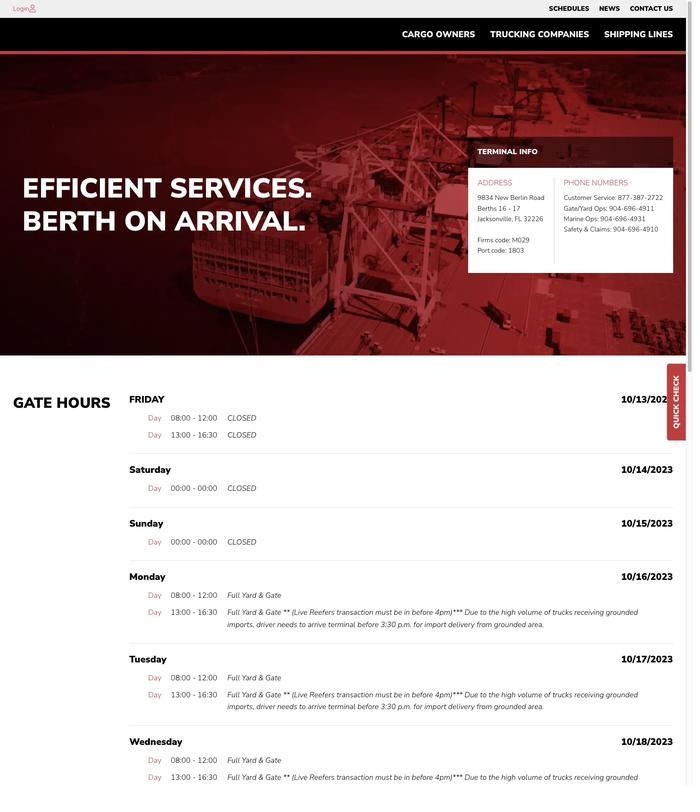 Task type: vqa. For each thing, say whether or not it's contained in the screenshot.


Task type: describe. For each thing, give the bounding box(es) containing it.
road
[[529, 193, 545, 202]]

1 yard from the top
[[242, 591, 257, 601]]

closed for friday
[[227, 413, 256, 424]]

receiving for 10/17/2023
[[575, 690, 604, 700]]

10/17/2023
[[621, 653, 673, 666]]

closed for sunday
[[227, 537, 256, 547]]

6 day from the top
[[148, 607, 161, 618]]

companies
[[538, 29, 589, 40]]

9834
[[478, 193, 493, 202]]

16
[[499, 204, 507, 213]]

import for 10/16/2023
[[425, 620, 446, 630]]

3 full from the top
[[227, 673, 240, 683]]

9834 new berlin road berths 16 - 17 jacksonville, fl 32226
[[478, 193, 545, 224]]

4pm)*** for 10/17/2023
[[435, 690, 463, 700]]

claims:
[[590, 225, 612, 234]]

area. for 10/18/2023
[[528, 784, 544, 785]]

schedules link
[[549, 2, 589, 16]]

menu bar containing cargo owners
[[395, 25, 681, 44]]

area. for 10/17/2023
[[528, 702, 544, 712]]

the for 10/16/2023
[[489, 607, 500, 618]]

driver for monday
[[256, 620, 275, 630]]

387-
[[633, 193, 647, 202]]

(live for wednesday
[[292, 772, 308, 783]]

owners
[[436, 29, 475, 40]]

0 vertical spatial ops:
[[594, 204, 608, 213]]

trucks for 10/18/2023
[[553, 772, 573, 783]]

firms
[[478, 236, 494, 245]]

terminal for wednesday
[[328, 784, 356, 785]]

fl
[[515, 215, 522, 224]]

menu bar containing schedules
[[544, 2, 678, 16]]

8 day from the top
[[148, 690, 161, 700]]

numbers
[[592, 178, 628, 188]]

p.m. for 10/17/2023
[[398, 702, 412, 712]]

due for 10/17/2023
[[465, 690, 478, 700]]

3:30 for tuesday
[[381, 702, 396, 712]]

16:30 for tuesday
[[198, 690, 217, 700]]

receiving for 10/18/2023
[[575, 772, 604, 783]]

7 day from the top
[[148, 673, 161, 683]]

13:00 for friday
[[171, 430, 191, 440]]

** for wednesday
[[283, 772, 290, 783]]

4931
[[630, 215, 646, 224]]

& inside customer service: 877-387-2722 gate/yard ops: 904-696-4911 marine ops: 904-696-4931 safety & claims: 904-696-4910
[[584, 225, 589, 234]]

1 vertical spatial code:
[[491, 246, 507, 255]]

needs for monday
[[277, 620, 297, 630]]

friday
[[129, 393, 164, 406]]

6 yard from the top
[[242, 772, 257, 783]]

08:00 - 12:00 for wednesday
[[171, 756, 217, 766]]

gate/yard
[[564, 204, 593, 213]]

trucking
[[490, 29, 536, 40]]

of for 10/18/2023
[[544, 772, 551, 783]]

quick check link
[[667, 364, 686, 440]]

4 yard from the top
[[242, 690, 257, 700]]

new
[[495, 193, 509, 202]]

16:30 for wednesday
[[198, 772, 217, 783]]

the for 10/18/2023
[[489, 772, 500, 783]]

be for 10/16/2023
[[394, 607, 402, 618]]

4 full from the top
[[227, 690, 240, 700]]

in for 10/18/2023
[[404, 772, 410, 783]]

13:00 - 16:30 for tuesday
[[171, 690, 217, 700]]

arrive for wednesday
[[308, 784, 326, 785]]

gate hours
[[13, 393, 111, 413]]

address
[[478, 178, 513, 188]]

needs for tuesday
[[277, 702, 297, 712]]

full yard & gate for monday
[[227, 591, 281, 601]]

contact us
[[630, 4, 673, 13]]

10/18/2023
[[621, 736, 673, 748]]

17
[[513, 204, 521, 213]]

9 day from the top
[[148, 756, 161, 766]]

1 vertical spatial 904-
[[601, 215, 615, 224]]

us
[[664, 4, 673, 13]]

5 yard from the top
[[242, 756, 257, 766]]

high for 10/16/2023
[[501, 607, 516, 618]]

0 vertical spatial 904-
[[609, 204, 624, 213]]

tuesday
[[129, 653, 167, 666]]

terminal info
[[478, 147, 538, 157]]

phone numbers
[[564, 178, 628, 188]]

4pm)*** for 10/18/2023
[[435, 772, 463, 783]]

customer service: 877-387-2722 gate/yard ops: 904-696-4911 marine ops: 904-696-4931 safety & claims: 904-696-4910
[[564, 193, 663, 234]]

4pm)*** for 10/16/2023
[[435, 607, 463, 618]]

08:00 for tuesday
[[171, 673, 191, 683]]

2 closed from the top
[[227, 430, 256, 440]]

services.
[[170, 170, 312, 207]]

3 yard from the top
[[242, 673, 257, 683]]

berth
[[22, 203, 116, 240]]

** for monday
[[283, 607, 290, 618]]

3:30 for wednesday
[[381, 784, 396, 785]]

13:00 for wednesday
[[171, 772, 191, 783]]

00:00 - 00:00 for saturday
[[171, 484, 217, 494]]

efficient services. berth on arrival.
[[22, 170, 312, 240]]

2 day from the top
[[148, 430, 161, 440]]

phone
[[564, 178, 590, 188]]

full yard & gate ** (live reefers transaction must be in before 4pm)*** due to the high volume of trucks receiving grounded imports, driver needs to arrive terminal before 3:30 p.m. for import delivery from grounded area. for 10/16/2023
[[227, 607, 638, 630]]

marine
[[564, 215, 584, 224]]

import for 10/18/2023
[[425, 784, 446, 785]]

6 full from the top
[[227, 772, 240, 783]]

in for 10/17/2023
[[404, 690, 410, 700]]

4910
[[643, 225, 659, 234]]

shipping
[[604, 29, 646, 40]]

12:00 for friday
[[198, 413, 217, 424]]

volume for 10/18/2023
[[518, 772, 542, 783]]

hours
[[56, 393, 111, 413]]

check
[[672, 375, 682, 402]]

arrive for monday
[[308, 620, 326, 630]]

berths
[[478, 204, 497, 213]]

berlin
[[511, 193, 528, 202]]

trucking companies link
[[483, 25, 597, 44]]

terminal for monday
[[328, 620, 356, 630]]

10/16/2023
[[621, 571, 673, 584]]

1 full from the top
[[227, 591, 240, 601]]

10/14/2023
[[621, 464, 673, 476]]

10 day from the top
[[148, 772, 161, 783]]

32226
[[524, 215, 543, 224]]

full yard & gate for tuesday
[[227, 673, 281, 683]]

m029
[[512, 236, 530, 245]]

contact us link
[[630, 2, 673, 16]]

08:00 for friday
[[171, 413, 191, 424]]

1803
[[508, 246, 524, 255]]

port
[[478, 246, 490, 255]]

1 vertical spatial 696-
[[615, 215, 630, 224]]

2 yard from the top
[[242, 607, 257, 618]]

closed for saturday
[[227, 484, 256, 494]]

wednesday
[[129, 736, 182, 748]]

from for 10/18/2023
[[477, 784, 492, 785]]

shipping lines link
[[597, 25, 681, 44]]

high for 10/17/2023
[[501, 690, 516, 700]]



Task type: locate. For each thing, give the bounding box(es) containing it.
0 vertical spatial full yard & gate
[[227, 591, 281, 601]]

2 vertical spatial p.m.
[[398, 784, 412, 785]]

efficient
[[22, 170, 162, 207]]

2 reefers from the top
[[309, 690, 335, 700]]

1 4pm)*** from the top
[[435, 607, 463, 618]]

1 vertical spatial full yard & gate
[[227, 673, 281, 683]]

delivery for 10/16/2023
[[448, 620, 475, 630]]

1 13:00 from the top
[[171, 430, 191, 440]]

0 vertical spatial menu bar
[[544, 2, 678, 16]]

sunday
[[129, 517, 163, 530]]

2 driver from the top
[[256, 702, 275, 712]]

2 due from the top
[[465, 690, 478, 700]]

4 13:00 from the top
[[171, 772, 191, 783]]

delivery for 10/17/2023
[[448, 702, 475, 712]]

1 trucks from the top
[[553, 607, 573, 618]]

2 vertical spatial due
[[465, 772, 478, 783]]

0 vertical spatial needs
[[277, 620, 297, 630]]

2 imports, from the top
[[227, 702, 255, 712]]

2 vertical spatial imports,
[[227, 784, 255, 785]]

1 vertical spatial of
[[544, 690, 551, 700]]

on
[[124, 203, 167, 240]]

terminal
[[328, 620, 356, 630], [328, 702, 356, 712], [328, 784, 356, 785]]

0 vertical spatial from
[[477, 620, 492, 630]]

08:00 for monday
[[171, 591, 191, 601]]

0 vertical spatial driver
[[256, 620, 275, 630]]

(live for monday
[[292, 607, 308, 618]]

0 vertical spatial 4pm)***
[[435, 607, 463, 618]]

1 vertical spatial due
[[465, 690, 478, 700]]

ops:
[[594, 204, 608, 213], [586, 215, 599, 224]]

1 12:00 from the top
[[198, 413, 217, 424]]

in for 10/16/2023
[[404, 607, 410, 618]]

0 vertical spatial imports,
[[227, 620, 255, 630]]

must
[[375, 607, 392, 618], [375, 690, 392, 700], [375, 772, 392, 783]]

1 terminal from the top
[[328, 620, 356, 630]]

reefers
[[309, 607, 335, 618], [309, 690, 335, 700], [309, 772, 335, 783]]

2 vertical spatial area.
[[528, 784, 544, 785]]

imports, for wednesday
[[227, 784, 255, 785]]

1 vertical spatial menu bar
[[395, 25, 681, 44]]

to
[[480, 607, 487, 618], [299, 620, 306, 630], [480, 690, 487, 700], [299, 702, 306, 712], [480, 772, 487, 783], [299, 784, 306, 785]]

2722
[[647, 193, 663, 202]]

2 vertical spatial must
[[375, 772, 392, 783]]

0 vertical spatial (live
[[292, 607, 308, 618]]

for
[[414, 620, 423, 630], [414, 702, 423, 712], [414, 784, 423, 785]]

2 vertical spatial of
[[544, 772, 551, 783]]

driver
[[256, 620, 275, 630], [256, 702, 275, 712], [256, 784, 275, 785]]

3 due from the top
[[465, 772, 478, 783]]

1 00:00 - 00:00 from the top
[[171, 484, 217, 494]]

0 vertical spatial **
[[283, 607, 290, 618]]

904- right claims:
[[613, 225, 628, 234]]

volume for 10/17/2023
[[518, 690, 542, 700]]

1 vertical spatial driver
[[256, 702, 275, 712]]

1 vertical spatial volume
[[518, 690, 542, 700]]

3 transaction from the top
[[337, 772, 373, 783]]

2 vertical spatial 904-
[[613, 225, 628, 234]]

0 vertical spatial transaction
[[337, 607, 373, 618]]

1 the from the top
[[489, 607, 500, 618]]

2 vertical spatial volume
[[518, 772, 542, 783]]

1 vertical spatial full yard & gate ** (live reefers transaction must be in before 4pm)*** due to the high volume of trucks receiving grounded imports, driver needs to arrive terminal before 3:30 p.m. for import delivery from grounded area.
[[227, 690, 638, 712]]

saturday
[[129, 464, 171, 476]]

trucking companies
[[490, 29, 589, 40]]

the
[[489, 607, 500, 618], [489, 690, 500, 700], [489, 772, 500, 783]]

2 vertical spatial import
[[425, 784, 446, 785]]

08:00 - 12:00 for monday
[[171, 591, 217, 601]]

schedules
[[549, 4, 589, 13]]

1 vertical spatial (live
[[292, 690, 308, 700]]

16:30 for monday
[[198, 607, 217, 618]]

3 13:00 from the top
[[171, 690, 191, 700]]

2 area. from the top
[[528, 702, 544, 712]]

1 needs from the top
[[277, 620, 297, 630]]

full yard & gate ** (live reefers transaction must be in before 4pm)*** due to the high volume of trucks receiving grounded imports, driver needs to arrive terminal before 3:30 p.m. for import delivery from grounded area. for 10/18/2023
[[227, 772, 638, 785]]

customer
[[564, 193, 592, 202]]

code:
[[495, 236, 511, 245], [491, 246, 507, 255]]

&
[[584, 225, 589, 234], [258, 591, 264, 601], [258, 607, 264, 618], [258, 673, 264, 683], [258, 690, 264, 700], [258, 756, 264, 766], [258, 772, 264, 783]]

high
[[501, 607, 516, 618], [501, 690, 516, 700], [501, 772, 516, 783]]

must for wednesday
[[375, 772, 392, 783]]

imports,
[[227, 620, 255, 630], [227, 702, 255, 712], [227, 784, 255, 785]]

3 driver from the top
[[256, 784, 275, 785]]

3 08:00 from the top
[[171, 673, 191, 683]]

1 full yard & gate ** (live reefers transaction must be in before 4pm)*** due to the high volume of trucks receiving grounded imports, driver needs to arrive terminal before 3:30 p.m. for import delivery from grounded area. from the top
[[227, 607, 638, 630]]

3 full yard & gate ** (live reefers transaction must be in before 4pm)*** due to the high volume of trucks receiving grounded imports, driver needs to arrive terminal before 3:30 p.m. for import delivery from grounded area. from the top
[[227, 772, 638, 785]]

2 must from the top
[[375, 690, 392, 700]]

2 receiving from the top
[[575, 690, 604, 700]]

menu bar up the shipping
[[544, 2, 678, 16]]

closed
[[227, 413, 256, 424], [227, 430, 256, 440], [227, 484, 256, 494], [227, 537, 256, 547]]

2 3:30 from the top
[[381, 702, 396, 712]]

4 12:00 from the top
[[198, 756, 217, 766]]

2 delivery from the top
[[448, 702, 475, 712]]

904- down 877-
[[609, 204, 624, 213]]

2 from from the top
[[477, 702, 492, 712]]

0 vertical spatial 696-
[[624, 204, 639, 213]]

0 vertical spatial area.
[[528, 620, 544, 630]]

ops: up claims:
[[586, 215, 599, 224]]

1 (live from the top
[[292, 607, 308, 618]]

0 vertical spatial volume
[[518, 607, 542, 618]]

for for 10/16/2023
[[414, 620, 423, 630]]

4 13:00 - 16:30 from the top
[[171, 772, 217, 783]]

be for 10/18/2023
[[394, 772, 402, 783]]

(live for tuesday
[[292, 690, 308, 700]]

terminal
[[478, 147, 517, 157]]

menu bar
[[544, 2, 678, 16], [395, 25, 681, 44]]

0 vertical spatial code:
[[495, 236, 511, 245]]

2 vertical spatial 3:30
[[381, 784, 396, 785]]

1 vertical spatial transaction
[[337, 690, 373, 700]]

safety
[[564, 225, 583, 234]]

driver for wednesday
[[256, 784, 275, 785]]

13:00 - 16:30 for monday
[[171, 607, 217, 618]]

1 vertical spatial in
[[404, 690, 410, 700]]

3 reefers from the top
[[309, 772, 335, 783]]

- inside 9834 new berlin road berths 16 - 17 jacksonville, fl 32226
[[508, 204, 511, 213]]

0 vertical spatial 3:30
[[381, 620, 396, 630]]

quick
[[672, 404, 682, 429]]

00:00 - 00:00
[[171, 484, 217, 494], [171, 537, 217, 547]]

00:00
[[171, 484, 191, 494], [198, 484, 217, 494], [171, 537, 191, 547], [198, 537, 217, 547]]

for for 10/17/2023
[[414, 702, 423, 712]]

2 vertical spatial reefers
[[309, 772, 335, 783]]

3:30 for monday
[[381, 620, 396, 630]]

08:00 - 12:00 for friday
[[171, 413, 217, 424]]

0 vertical spatial full yard & gate ** (live reefers transaction must be in before 4pm)*** due to the high volume of trucks receiving grounded imports, driver needs to arrive terminal before 3:30 p.m. for import delivery from grounded area.
[[227, 607, 638, 630]]

delivery for 10/18/2023
[[448, 784, 475, 785]]

2 vertical spatial arrive
[[308, 784, 326, 785]]

2 13:00 from the top
[[171, 607, 191, 618]]

0 vertical spatial for
[[414, 620, 423, 630]]

3 high from the top
[[501, 772, 516, 783]]

2 vertical spatial receiving
[[575, 772, 604, 783]]

1 area. from the top
[[528, 620, 544, 630]]

driver for tuesday
[[256, 702, 275, 712]]

904- up claims:
[[601, 215, 615, 224]]

0 vertical spatial due
[[465, 607, 478, 618]]

must for monday
[[375, 607, 392, 618]]

area. for 10/16/2023
[[528, 620, 544, 630]]

1 vertical spatial 00:00 - 00:00
[[171, 537, 217, 547]]

3 delivery from the top
[[448, 784, 475, 785]]

1 vertical spatial area.
[[528, 702, 544, 712]]

receiving
[[575, 607, 604, 618], [575, 690, 604, 700], [575, 772, 604, 783]]

13:00 - 16:30 for wednesday
[[171, 772, 217, 783]]

monday
[[129, 571, 165, 584]]

0 vertical spatial be
[[394, 607, 402, 618]]

13:00 for monday
[[171, 607, 191, 618]]

1 vertical spatial for
[[414, 702, 423, 712]]

1 vertical spatial **
[[283, 690, 290, 700]]

0 vertical spatial trucks
[[553, 607, 573, 618]]

firms code:  m029 port code:  1803
[[478, 236, 530, 255]]

4 08:00 from the top
[[171, 756, 191, 766]]

due
[[465, 607, 478, 618], [465, 690, 478, 700], [465, 772, 478, 783]]

reefers for tuesday
[[309, 690, 335, 700]]

import for 10/17/2023
[[425, 702, 446, 712]]

0 vertical spatial high
[[501, 607, 516, 618]]

1 vertical spatial arrive
[[308, 702, 326, 712]]

p.m. for 10/16/2023
[[398, 620, 412, 630]]

1 vertical spatial trucks
[[553, 690, 573, 700]]

1 vertical spatial imports,
[[227, 702, 255, 712]]

877-
[[618, 193, 633, 202]]

12:00 for monday
[[198, 591, 217, 601]]

2 vertical spatial terminal
[[328, 784, 356, 785]]

3 full yard & gate from the top
[[227, 756, 281, 766]]

volume for 10/16/2023
[[518, 607, 542, 618]]

12:00
[[198, 413, 217, 424], [198, 591, 217, 601], [198, 673, 217, 683], [198, 756, 217, 766]]

reefers for monday
[[309, 607, 335, 618]]

5 day from the top
[[148, 591, 161, 601]]

p.m. for 10/18/2023
[[398, 784, 412, 785]]

3 13:00 - 16:30 from the top
[[171, 690, 217, 700]]

shipping lines
[[604, 29, 673, 40]]

2 vertical spatial (live
[[292, 772, 308, 783]]

2 full from the top
[[227, 607, 240, 618]]

3 trucks from the top
[[553, 772, 573, 783]]

2 import from the top
[[425, 702, 446, 712]]

1 must from the top
[[375, 607, 392, 618]]

3 ** from the top
[[283, 772, 290, 783]]

1 vertical spatial be
[[394, 690, 402, 700]]

2 vertical spatial full yard & gate
[[227, 756, 281, 766]]

be for 10/17/2023
[[394, 690, 402, 700]]

import
[[425, 620, 446, 630], [425, 702, 446, 712], [425, 784, 446, 785]]

code: up 1803
[[495, 236, 511, 245]]

arrive for tuesday
[[308, 702, 326, 712]]

2 p.m. from the top
[[398, 702, 412, 712]]

login link
[[13, 4, 29, 13]]

1 16:30 from the top
[[198, 430, 217, 440]]

2 vertical spatial delivery
[[448, 784, 475, 785]]

reefers for wednesday
[[309, 772, 335, 783]]

1 in from the top
[[404, 607, 410, 618]]

3 area. from the top
[[528, 784, 544, 785]]

1 vertical spatial the
[[489, 690, 500, 700]]

0 vertical spatial 00:00 - 00:00
[[171, 484, 217, 494]]

0 vertical spatial of
[[544, 607, 551, 618]]

0 vertical spatial the
[[489, 607, 500, 618]]

0 vertical spatial arrive
[[308, 620, 326, 630]]

full
[[227, 591, 240, 601], [227, 607, 240, 618], [227, 673, 240, 683], [227, 690, 240, 700], [227, 756, 240, 766], [227, 772, 240, 783]]

2 vertical spatial transaction
[[337, 772, 373, 783]]

1 vertical spatial import
[[425, 702, 446, 712]]

3 be from the top
[[394, 772, 402, 783]]

13:00
[[171, 430, 191, 440], [171, 607, 191, 618], [171, 690, 191, 700], [171, 772, 191, 783]]

0 vertical spatial p.m.
[[398, 620, 412, 630]]

due for 10/18/2023
[[465, 772, 478, 783]]

before
[[412, 607, 433, 618], [358, 620, 379, 630], [412, 690, 433, 700], [358, 702, 379, 712], [412, 772, 433, 783], [358, 784, 379, 785]]

2 vertical spatial full yard & gate ** (live reefers transaction must be in before 4pm)*** due to the high volume of trucks receiving grounded imports, driver needs to arrive terminal before 3:30 p.m. for import delivery from grounded area.
[[227, 772, 638, 785]]

trucks for 10/17/2023
[[553, 690, 573, 700]]

10/13/2023
[[621, 393, 673, 406]]

news link
[[599, 2, 620, 16]]

1 volume from the top
[[518, 607, 542, 618]]

jacksonville,
[[478, 215, 513, 224]]

2 vertical spatial 696-
[[628, 225, 643, 234]]

2 (live from the top
[[292, 690, 308, 700]]

needs for wednesday
[[277, 784, 297, 785]]

13:00 - 16:30 for friday
[[171, 430, 217, 440]]

1 vertical spatial needs
[[277, 702, 297, 712]]

day
[[148, 413, 161, 424], [148, 430, 161, 440], [148, 484, 161, 494], [148, 537, 161, 547], [148, 591, 161, 601], [148, 607, 161, 618], [148, 673, 161, 683], [148, 690, 161, 700], [148, 756, 161, 766], [148, 772, 161, 783]]

2 4pm)*** from the top
[[435, 690, 463, 700]]

transaction
[[337, 607, 373, 618], [337, 690, 373, 700], [337, 772, 373, 783]]

transaction for tuesday
[[337, 690, 373, 700]]

trucks
[[553, 607, 573, 618], [553, 690, 573, 700], [553, 772, 573, 783]]

code: right port
[[491, 246, 507, 255]]

1 08:00 - 12:00 from the top
[[171, 413, 217, 424]]

2 08:00 - 12:00 from the top
[[171, 591, 217, 601]]

cargo
[[402, 29, 433, 40]]

1 vertical spatial reefers
[[309, 690, 335, 700]]

1 due from the top
[[465, 607, 478, 618]]

08:00
[[171, 413, 191, 424], [171, 591, 191, 601], [171, 673, 191, 683], [171, 756, 191, 766]]

login
[[13, 4, 29, 13]]

contact
[[630, 4, 662, 13]]

of
[[544, 607, 551, 618], [544, 690, 551, 700], [544, 772, 551, 783]]

00:00 - 00:00 for sunday
[[171, 537, 217, 547]]

3 12:00 from the top
[[198, 673, 217, 683]]

1 vertical spatial from
[[477, 702, 492, 712]]

2 vertical spatial **
[[283, 772, 290, 783]]

1 vertical spatial p.m.
[[398, 702, 412, 712]]

** for tuesday
[[283, 690, 290, 700]]

for for 10/18/2023
[[414, 784, 423, 785]]

arrival.
[[175, 203, 306, 240]]

3:30
[[381, 620, 396, 630], [381, 702, 396, 712], [381, 784, 396, 785]]

0 vertical spatial import
[[425, 620, 446, 630]]

1 day from the top
[[148, 413, 161, 424]]

3 arrive from the top
[[308, 784, 326, 785]]

0 vertical spatial delivery
[[448, 620, 475, 630]]

area.
[[528, 620, 544, 630], [528, 702, 544, 712], [528, 784, 544, 785]]

of for 10/16/2023
[[544, 607, 551, 618]]

needs
[[277, 620, 297, 630], [277, 702, 297, 712], [277, 784, 297, 785]]

08:00 - 12:00 for tuesday
[[171, 673, 217, 683]]

user image
[[29, 5, 36, 12]]

grounded
[[606, 607, 638, 618], [494, 620, 526, 630], [606, 690, 638, 700], [494, 702, 526, 712], [606, 772, 638, 783], [494, 784, 526, 785]]

1 vertical spatial ops:
[[586, 215, 599, 224]]

4 day from the top
[[148, 537, 161, 547]]

1 high from the top
[[501, 607, 516, 618]]

be
[[394, 607, 402, 618], [394, 690, 402, 700], [394, 772, 402, 783]]

full yard & gate ** (live reefers transaction must be in before 4pm)*** due to the high volume of trucks receiving grounded imports, driver needs to arrive terminal before 3:30 p.m. for import delivery from grounded area.
[[227, 607, 638, 630], [227, 690, 638, 712], [227, 772, 638, 785]]

from for 10/17/2023
[[477, 702, 492, 712]]

info
[[519, 147, 538, 157]]

3 (live from the top
[[292, 772, 308, 783]]

2 vertical spatial trucks
[[553, 772, 573, 783]]

1 08:00 from the top
[[171, 413, 191, 424]]

10/15/2023
[[621, 517, 673, 530]]

12:00 for wednesday
[[198, 756, 217, 766]]

1 imports, from the top
[[227, 620, 255, 630]]

2 vertical spatial the
[[489, 772, 500, 783]]

news
[[599, 4, 620, 13]]

2 in from the top
[[404, 690, 410, 700]]

2 16:30 from the top
[[198, 607, 217, 618]]

3 4pm)*** from the top
[[435, 772, 463, 783]]

0 vertical spatial must
[[375, 607, 392, 618]]

4911
[[639, 204, 655, 213]]

2 vertical spatial in
[[404, 772, 410, 783]]

12:00 for tuesday
[[198, 673, 217, 683]]

3 receiving from the top
[[575, 772, 604, 783]]

1 driver from the top
[[256, 620, 275, 630]]

ops: down service:
[[594, 204, 608, 213]]

lines
[[649, 29, 673, 40]]

2 vertical spatial be
[[394, 772, 402, 783]]

due for 10/16/2023
[[465, 607, 478, 618]]

1 full yard & gate from the top
[[227, 591, 281, 601]]

2 vertical spatial from
[[477, 784, 492, 785]]

transaction for wednesday
[[337, 772, 373, 783]]

receiving for 10/16/2023
[[575, 607, 604, 618]]

13:00 for tuesday
[[171, 690, 191, 700]]

service:
[[594, 193, 617, 202]]

1 vertical spatial must
[[375, 690, 392, 700]]

1 vertical spatial 3:30
[[381, 702, 396, 712]]

3 3:30 from the top
[[381, 784, 396, 785]]

cargo owners
[[402, 29, 475, 40]]

1 vertical spatial 4pm)***
[[435, 690, 463, 700]]

transaction for monday
[[337, 607, 373, 618]]

from for 10/16/2023
[[477, 620, 492, 630]]

of for 10/17/2023
[[544, 690, 551, 700]]

from
[[477, 620, 492, 630], [477, 702, 492, 712], [477, 784, 492, 785]]

-
[[508, 204, 511, 213], [193, 413, 196, 424], [193, 430, 196, 440], [193, 484, 196, 494], [193, 537, 196, 547], [193, 591, 196, 601], [193, 607, 196, 618], [193, 673, 196, 683], [193, 690, 196, 700], [193, 756, 196, 766], [193, 772, 196, 783]]

1 vertical spatial terminal
[[328, 702, 356, 712]]

16:30 for friday
[[198, 430, 217, 440]]

0 vertical spatial terminal
[[328, 620, 356, 630]]

3 import from the top
[[425, 784, 446, 785]]

p.m.
[[398, 620, 412, 630], [398, 702, 412, 712], [398, 784, 412, 785]]

1 receiving from the top
[[575, 607, 604, 618]]

2 trucks from the top
[[553, 690, 573, 700]]

2 terminal from the top
[[328, 702, 356, 712]]

high for 10/18/2023
[[501, 772, 516, 783]]

2 high from the top
[[501, 690, 516, 700]]

1 vertical spatial high
[[501, 690, 516, 700]]

2 vertical spatial high
[[501, 772, 516, 783]]

2 vertical spatial driver
[[256, 784, 275, 785]]

3 16:30 from the top
[[198, 690, 217, 700]]

(live
[[292, 607, 308, 618], [292, 690, 308, 700], [292, 772, 308, 783]]

3 in from the top
[[404, 772, 410, 783]]

menu bar down schedules link
[[395, 25, 681, 44]]

1 3:30 from the top
[[381, 620, 396, 630]]

696-
[[624, 204, 639, 213], [615, 215, 630, 224], [628, 225, 643, 234]]

13:00 - 16:30
[[171, 430, 217, 440], [171, 607, 217, 618], [171, 690, 217, 700], [171, 772, 217, 783]]

1 be from the top
[[394, 607, 402, 618]]

full yard & gate ** (live reefers transaction must be in before 4pm)*** due to the high volume of trucks receiving grounded imports, driver needs to arrive terminal before 3:30 p.m. for import delivery from grounded area. for 10/17/2023
[[227, 690, 638, 712]]

0 vertical spatial reefers
[[309, 607, 335, 618]]

full yard & gate for wednesday
[[227, 756, 281, 766]]

1 vertical spatial receiving
[[575, 690, 604, 700]]

2 ** from the top
[[283, 690, 290, 700]]

2 volume from the top
[[518, 690, 542, 700]]

yard
[[242, 591, 257, 601], [242, 607, 257, 618], [242, 673, 257, 683], [242, 690, 257, 700], [242, 756, 257, 766], [242, 772, 257, 783]]

2 vertical spatial 4pm)***
[[435, 772, 463, 783]]

0 vertical spatial receiving
[[575, 607, 604, 618]]

0 vertical spatial in
[[404, 607, 410, 618]]

1 import from the top
[[425, 620, 446, 630]]

terminal for tuesday
[[328, 702, 356, 712]]

trucks for 10/16/2023
[[553, 607, 573, 618]]

5 full from the top
[[227, 756, 240, 766]]

1 transaction from the top
[[337, 607, 373, 618]]

3 day from the top
[[148, 484, 161, 494]]

1 closed from the top
[[227, 413, 256, 424]]

quick check
[[672, 375, 682, 429]]

2 vertical spatial for
[[414, 784, 423, 785]]

imports, for monday
[[227, 620, 255, 630]]

2 the from the top
[[489, 690, 500, 700]]

2 13:00 - 16:30 from the top
[[171, 607, 217, 618]]

must for tuesday
[[375, 690, 392, 700]]

cargo owners link
[[395, 25, 483, 44]]

2 arrive from the top
[[308, 702, 326, 712]]

1 vertical spatial delivery
[[448, 702, 475, 712]]

4 closed from the top
[[227, 537, 256, 547]]



